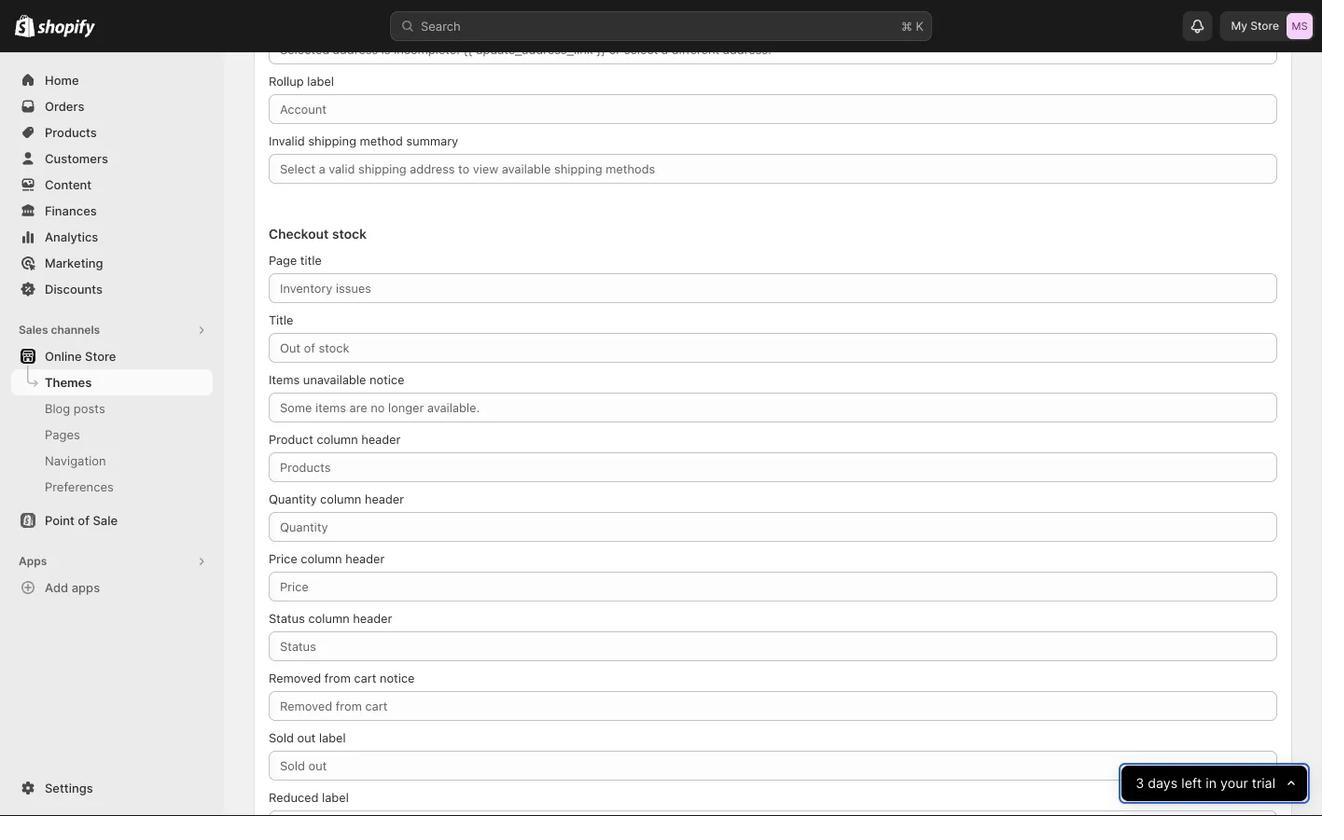 Task type: vqa. For each thing, say whether or not it's contained in the screenshot.
Analytics link
yes



Task type: describe. For each thing, give the bounding box(es) containing it.
point of sale
[[45, 513, 118, 528]]

products link
[[11, 119, 213, 146]]

content link
[[11, 172, 213, 198]]

navigation
[[45, 454, 106, 468]]

customers link
[[11, 146, 213, 172]]

marketing link
[[11, 250, 213, 276]]

⌘ k
[[902, 19, 924, 33]]

apps
[[72, 581, 100, 595]]

analytics
[[45, 230, 98, 244]]

add apps button
[[11, 575, 213, 601]]

customers
[[45, 151, 108, 166]]

products
[[45, 125, 97, 140]]

1 horizontal spatial shopify image
[[38, 19, 95, 38]]

my store image
[[1287, 13, 1314, 39]]

your
[[1221, 776, 1249, 792]]

online
[[45, 349, 82, 364]]

themes
[[45, 375, 92, 390]]

store for my store
[[1251, 19, 1280, 33]]

my
[[1232, 19, 1248, 33]]

3 days left in your trial
[[1136, 776, 1276, 792]]

blog posts link
[[11, 396, 213, 422]]

sale
[[93, 513, 118, 528]]

in
[[1206, 776, 1217, 792]]

preferences link
[[11, 474, 213, 500]]

0 horizontal spatial shopify image
[[15, 15, 35, 37]]

sales channels
[[19, 323, 100, 337]]

online store link
[[11, 344, 213, 370]]

sales
[[19, 323, 48, 337]]

themes link
[[11, 370, 213, 396]]

left
[[1182, 776, 1202, 792]]

point
[[45, 513, 75, 528]]

settings link
[[11, 776, 213, 802]]

search
[[421, 19, 461, 33]]

pages link
[[11, 422, 213, 448]]

sales channels button
[[11, 317, 213, 344]]

settings
[[45, 781, 93, 796]]



Task type: locate. For each thing, give the bounding box(es) containing it.
store
[[1251, 19, 1280, 33], [85, 349, 116, 364]]

online store
[[45, 349, 116, 364]]

orders
[[45, 99, 84, 113]]

point of sale button
[[0, 508, 224, 534]]

posts
[[74, 401, 105, 416]]

0 horizontal spatial store
[[85, 349, 116, 364]]

my store
[[1232, 19, 1280, 33]]

blog posts
[[45, 401, 105, 416]]

store right my
[[1251, 19, 1280, 33]]

shopify image
[[15, 15, 35, 37], [38, 19, 95, 38]]

pages
[[45, 428, 80, 442]]

analytics link
[[11, 224, 213, 250]]

apps
[[19, 555, 47, 569]]

discounts link
[[11, 276, 213, 302]]

3
[[1136, 776, 1145, 792]]

store down sales channels button
[[85, 349, 116, 364]]

navigation link
[[11, 448, 213, 474]]

discounts
[[45, 282, 103, 296]]

add apps
[[45, 581, 100, 595]]

finances link
[[11, 198, 213, 224]]

content
[[45, 177, 92, 192]]

store inside "link"
[[85, 349, 116, 364]]

trial
[[1252, 776, 1276, 792]]

finances
[[45, 204, 97, 218]]

apps button
[[11, 549, 213, 575]]

store for online store
[[85, 349, 116, 364]]

1 vertical spatial store
[[85, 349, 116, 364]]

orders link
[[11, 93, 213, 119]]

of
[[78, 513, 90, 528]]

channels
[[51, 323, 100, 337]]

⌘
[[902, 19, 913, 33]]

3 days left in your trial button
[[1122, 766, 1308, 802]]

point of sale link
[[11, 508, 213, 534]]

k
[[916, 19, 924, 33]]

blog
[[45, 401, 70, 416]]

marketing
[[45, 256, 103, 270]]

0 vertical spatial store
[[1251, 19, 1280, 33]]

days
[[1148, 776, 1178, 792]]

add
[[45, 581, 68, 595]]

home link
[[11, 67, 213, 93]]

preferences
[[45, 480, 114, 494]]

home
[[45, 73, 79, 87]]

1 horizontal spatial store
[[1251, 19, 1280, 33]]



